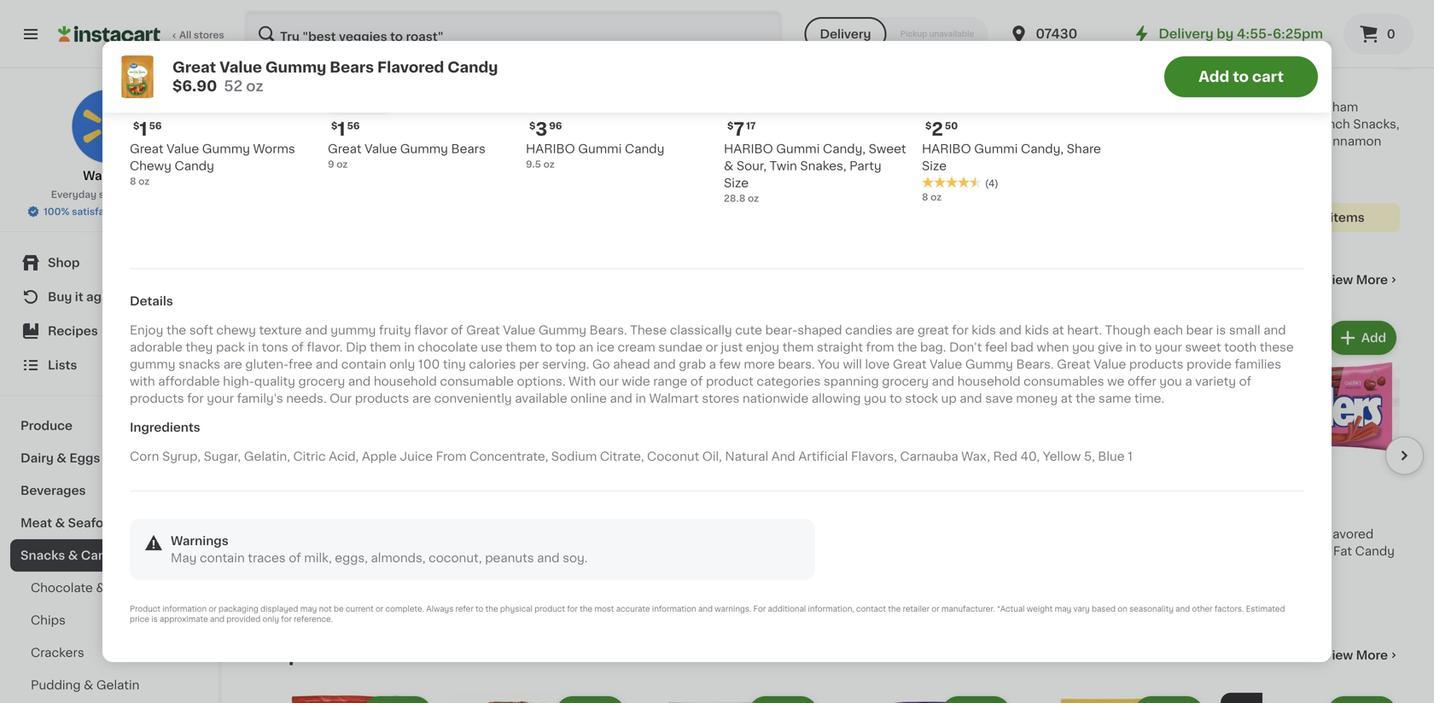 Task type: describe. For each thing, give the bounding box(es) containing it.
$6.90
[[173, 79, 217, 94]]

to inside the product information or packaging displayed may not be current or complete. always refer to the physical product for the most accurate information and warnings. for additional information, contact the retailer or manufacturer. *actual weight may vary based on seasonality and other factors. estimated price is approximate and provided only for reference.
[[476, 606, 484, 614]]

gelatin,
[[244, 451, 290, 463]]

4.5
[[449, 562, 465, 572]]

oz inside the 13 oz many in stock
[[462, 151, 473, 160]]

bad
[[1011, 342, 1034, 354]]

and left warnings.
[[699, 606, 713, 614]]

chocolate & candy link
[[10, 572, 208, 605]]

corn syrup, sugar, gelatin, citric acid, apple juice from concentrate, sodium citrate, coconut oil, natural and artificial flavors, carnauba wax, red 40, yellow 5, blue 1
[[130, 451, 1133, 463]]

2 horizontal spatial products
[[1130, 359, 1184, 371]]

twin
[[770, 160, 797, 172]]

$ 3 78
[[453, 61, 484, 79]]

view for 1st view more link from the bottom
[[1324, 650, 1354, 662]]

delivery for delivery
[[820, 28, 872, 40]]

in inside the 13 oz many in stock
[[496, 168, 504, 177]]

0 vertical spatial chips link
[[10, 605, 208, 637]]

warnings may contain traces of milk, eggs, almonds, coconut, peanuts and soy.
[[171, 536, 588, 565]]

product group containing 6
[[642, 318, 822, 574]]

7
[[734, 120, 745, 138]]

save inside enjoy the soft  chewy texture  and yummy fruity flavor of great value gummy bears. these classically cute bear-shaped candies are great for kids and kids at heart. though each bear is small and adorable  they pack in tons of flavor. dip them in chocolate  use them to top an ice cream sundae  or just enjoy them straight from the bag. don't feel bad when you give in to your sweet tooth these gummy snacks are gluten-free and contain only 100 tiny calories per serving. go ahead and grab a few more bears. you will love great value gummy bears. great value products provide families with affordable  high-quality grocery and household consumable options. with our wide range of product categories spanning grocery and household consumables  we offer you a variety of products for your family's needs. our products are conveniently available online and in walmart stores nationwide  allowing you to stock up and save money at the same time.
[[986, 393, 1013, 405]]

stock inside the 13 oz many in stock
[[507, 168, 534, 177]]

additional
[[768, 606, 806, 614]]

great inside great value gummy bears 9 oz
[[328, 143, 362, 155]]

gummi for 7
[[777, 143, 820, 155]]

crackers,
[[1261, 135, 1318, 147]]

original inside premium original saltine crackers 16 oz
[[313, 101, 359, 113]]

of down families at the bottom of page
[[1240, 376, 1252, 388]]

1 for great value gummy worms chewy candy
[[139, 120, 147, 138]]

bears for flavored
[[330, 60, 374, 75]]

snacks,
[[1354, 118, 1400, 130]]

chips for chips ahoy! original chocolate chip cookies
[[449, 101, 484, 113]]

0 horizontal spatial bears.
[[590, 325, 627, 337]]

of down 'grab'
[[691, 376, 703, 388]]

retailer
[[903, 606, 930, 614]]

25.5
[[1028, 151, 1049, 160]]

produce
[[20, 420, 73, 432]]

all
[[179, 30, 192, 40]]

$ for spend $20, save $5
[[260, 62, 266, 72]]

of up free on the left bottom of the page
[[291, 342, 304, 354]]

consumable
[[440, 376, 514, 388]]

spend for premium original saltine crackers
[[261, 86, 293, 96]]

twizzlers cherry flavored licorice style low fat candy button
[[1221, 318, 1401, 590]]

candy inside twizzlers cherry flavored licorice style low fat candy
[[1356, 546, 1395, 558]]

meat
[[20, 518, 52, 529]]

sticks,
[[1271, 118, 1311, 130]]

2 more from the top
[[1357, 650, 1389, 662]]

8 inside great value gummy worms chewy candy 8 oz
[[130, 177, 136, 186]]

items for honey maid honey graham crackers
[[752, 174, 786, 186]]

conveniently
[[434, 393, 512, 405]]

1 may from the left
[[300, 606, 317, 614]]

m&m's
[[256, 529, 298, 541]]

1 horizontal spatial 2
[[932, 120, 944, 138]]

on
[[1118, 606, 1128, 614]]

value inside great value gummy bears 9 oz
[[365, 143, 397, 155]]

2 grocery from the left
[[882, 376, 929, 388]]

is inside the product information or packaging displayed may not be current or complete. always refer to the physical product for the most accurate information and warnings. for additional information, contact the retailer or manufacturer. *actual weight may vary based on seasonality and other factors. estimated price is approximate and provided only for reference.
[[151, 616, 158, 624]]

or inside enjoy the soft  chewy texture  and yummy fruity flavor of great value gummy bears. these classically cute bear-shaped candies are great for kids and kids at heart. though each bear is small and adorable  they pack in tons of flavor. dip them in chocolate  use them to top an ice cream sundae  or just enjoy them straight from the bag. don't feel bad when you give in to your sweet tooth these gummy snacks are gluten-free and contain only 100 tiny calories per serving. go ahead and grab a few more bears. you will love great value gummy bears. great value products provide families with affordable  high-quality grocery and household consumable options. with our wide range of product categories spanning grocery and household consumables  we offer you a variety of products for your family's needs. our products are conveniently available online and in walmart stores nationwide  allowing you to stock up and save money at the same time.
[[706, 342, 718, 354]]

dip inside enjoy the soft  chewy texture  and yummy fruity flavor of great value gummy bears. these classically cute bear-shaped candies are great for kids and kids at heart. though each bear is small and adorable  they pack in tons of flavor. dip them in chocolate  use them to top an ice cream sundae  or just enjoy them straight from the bag. don't feel bad when you give in to your sweet tooth these gummy snacks are gluten-free and contain only 100 tiny calories per serving. go ahead and grab a few more bears. you will love great value gummy bears. great value products provide families with affordable  high-quality grocery and household consumable options. with our wide range of product categories spanning grocery and household consumables  we offer you a variety of products for your family's needs. our products are conveniently available online and in walmart stores nationwide  allowing you to stock up and save money at the same time.
[[346, 342, 367, 354]]

or left packaging
[[209, 606, 217, 614]]

for down the displayed
[[281, 616, 292, 624]]

top
[[556, 342, 576, 354]]

& for chocolate & candy
[[96, 582, 106, 594]]

1 vertical spatial 8
[[922, 193, 929, 202]]

candy inside 12 m&m's peanut milk chocolate candy super bowl chocolates party size
[[321, 546, 361, 558]]

eligible for (43)
[[897, 195, 942, 207]]

3 add button from the left
[[750, 323, 816, 354]]

red
[[994, 451, 1018, 463]]

1 horizontal spatial a
[[1186, 376, 1193, 388]]

maid
[[685, 101, 715, 113]]

25.5 oz
[[1028, 151, 1063, 160]]

provided
[[227, 616, 261, 624]]

carnauba
[[900, 451, 959, 463]]

sweet
[[869, 143, 907, 155]]

13
[[449, 151, 459, 160]]

40,
[[1021, 451, 1040, 463]]

the left bag.
[[898, 342, 918, 354]]

or right current
[[376, 606, 384, 614]]

see eligible items button for ★★★★★
[[642, 166, 822, 195]]

delivery for delivery by 4:55-6:25pm
[[1159, 28, 1214, 40]]

great inside great value gummy bears flavored candy $6.90 52 oz
[[173, 60, 216, 75]]

gummi inside haribo gummi candy, share size
[[975, 143, 1018, 155]]

and up 'bad'
[[1000, 325, 1022, 337]]

and up our
[[348, 376, 371, 388]]

58
[[279, 62, 292, 72]]

0 horizontal spatial crackers
[[31, 647, 84, 659]]

100% satisfaction guarantee
[[44, 207, 181, 216]]

0 button
[[1344, 14, 1414, 55]]

2 horizontal spatial items
[[1331, 212, 1365, 224]]

1 view more from the top
[[1324, 274, 1389, 286]]

$ for great value gummy bears
[[331, 121, 338, 131]]

everyday store prices
[[51, 190, 157, 199]]

small
[[1230, 325, 1261, 337]]

value up per
[[503, 325, 536, 337]]

eggs
[[70, 453, 100, 465]]

great up consumables
[[1057, 359, 1091, 371]]

snacks
[[179, 359, 220, 371]]

free
[[289, 359, 313, 371]]

in left 9
[[303, 152, 311, 161]]

online
[[571, 393, 607, 405]]

0 vertical spatial at
[[1053, 325, 1065, 337]]

when
[[1037, 342, 1070, 354]]

& for snacks & candy
[[68, 550, 78, 562]]

kraft
[[835, 101, 865, 113]]

1 horizontal spatial you
[[1073, 342, 1095, 354]]

gummy up top
[[539, 325, 587, 337]]

2 may from the left
[[1055, 606, 1072, 614]]

see for (43)
[[871, 195, 894, 207]]

affordable
[[158, 376, 220, 388]]

corn
[[130, 451, 159, 463]]

spend $25, save $5
[[1226, 86, 1320, 96]]

for down affordable
[[187, 393, 204, 405]]

of inside warnings may contain traces of milk, eggs, almonds, coconut, peanuts and soy.
[[289, 553, 301, 565]]

2 information from the left
[[652, 606, 697, 614]]

only inside enjoy the soft  chewy texture  and yummy fruity flavor of great value gummy bears. these classically cute bear-shaped candies are great for kids and kids at heart. though each bear is small and adorable  they pack in tons of flavor. dip them in chocolate  use them to top an ice cream sundae  or just enjoy them straight from the bag. don't feel bad when you give in to your sweet tooth these gummy snacks are gluten-free and contain only 100 tiny calories per serving. go ahead and grab a few more bears. you will love great value gummy bears. great value products provide families with affordable  high-quality grocery and household consumable options. with our wide range of product categories spanning grocery and household consumables  we offer you a variety of products for your family's needs. our products are conveniently available online and in walmart stores nationwide  allowing you to stock up and save money at the same time.
[[390, 359, 415, 371]]

and down packaging
[[210, 616, 225, 624]]

2 horizontal spatial 1
[[1128, 451, 1133, 463]]

see eligible items for ★★★★★
[[678, 174, 786, 186]]

most
[[595, 606, 614, 614]]

$ 1 56 for great value gummy worms chewy candy
[[133, 120, 162, 138]]

07430 button
[[1009, 10, 1111, 58]]

worms
[[253, 143, 295, 155]]

oz inside "haribo gummi candy, sweet & sour, twin snakes, party size 28.8 oz"
[[748, 194, 759, 203]]

value down give
[[1094, 359, 1127, 371]]

stores inside enjoy the soft  chewy texture  and yummy fruity flavor of great value gummy bears. these classically cute bear-shaped candies are great for kids and kids at heart. though each bear is small and adorable  they pack in tons of flavor. dip them in chocolate  use them to top an ice cream sundae  or just enjoy them straight from the bag. don't feel bad when you give in to your sweet tooth these gummy snacks are gluten-free and contain only 100 tiny calories per serving. go ahead and grab a few more bears. you will love great value gummy bears. great value products provide families with affordable  high-quality grocery and household consumable options. with our wide range of product categories spanning grocery and household consumables  we offer you a variety of products for your family's needs. our products are conveniently available online and in walmart stores nationwide  allowing you to stock up and save money at the same time.
[[702, 393, 740, 405]]

see eligible items for (43)
[[871, 195, 979, 207]]

$5.98 element
[[1028, 59, 1208, 82]]

product group containing honey maid honey graham crackers
[[642, 0, 822, 195]]

spend for keebler baked graham cracker sticks, lunch snacks, snack crackers, cinnamon
[[1226, 86, 1258, 96]]

and left other
[[1176, 606, 1191, 614]]

& for pudding & gelatin
[[84, 680, 93, 692]]

warnings.
[[715, 606, 752, 614]]

4 add button from the left
[[944, 323, 1009, 354]]

may
[[171, 553, 197, 565]]

gummy down "feel"
[[966, 359, 1014, 371]]

56 for great value gummy bears
[[347, 121, 360, 131]]

stores inside all stores link
[[194, 30, 224, 40]]

see eligible items button for (43)
[[835, 186, 1015, 215]]

tons
[[262, 342, 288, 354]]

the left soft
[[166, 325, 186, 337]]

items for kraft heinz cheez whiz original cheese dip
[[945, 195, 979, 207]]

of up the chocolate
[[451, 325, 463, 337]]

produce link
[[10, 410, 208, 442]]

gluten-free
[[644, 487, 702, 497]]

oz inside great value gummy worms chewy candy 8 oz
[[138, 177, 150, 186]]

oz right 25.5
[[1052, 151, 1063, 160]]

$ for spend $25, save $5
[[1225, 62, 1231, 72]]

for left most
[[567, 606, 578, 614]]

$ 3 46
[[1225, 61, 1258, 79]]

haribo gummi candy, share size
[[922, 143, 1102, 172]]

1 grocery from the left
[[298, 376, 345, 388]]

all stores link
[[58, 10, 225, 58]]

2 airheads candy, rainbow berry 4.5 oz
[[449, 506, 605, 572]]

0 horizontal spatial products
[[130, 393, 184, 405]]

oz inside 2 airheads candy, rainbow berry 4.5 oz
[[467, 562, 478, 572]]

and up up
[[932, 376, 955, 388]]

dip inside kraft heinz cheez whiz original cheese dip
[[934, 118, 955, 130]]

details
[[130, 296, 173, 308]]

size inside 12 m&m's peanut milk chocolate candy super bowl chocolates party size
[[363, 563, 388, 575]]

oz right 14.4 at top left
[[664, 151, 676, 160]]

natural
[[725, 451, 769, 463]]

sponsored badge image
[[1028, 596, 1080, 606]]

with
[[569, 376, 596, 388]]

contain inside warnings may contain traces of milk, eggs, almonds, coconut, peanuts and soy.
[[200, 553, 245, 565]]

1 horizontal spatial are
[[412, 393, 431, 405]]

factors.
[[1215, 606, 1245, 614]]

stock inside enjoy the soft  chewy texture  and yummy fruity flavor of great value gummy bears. these classically cute bear-shaped candies are great for kids and kids at heart. though each bear is small and adorable  they pack in tons of flavor. dip them in chocolate  use them to top an ice cream sundae  or just enjoy them straight from the bag. don't feel bad when you give in to your sweet tooth these gummy snacks are gluten-free and contain only 100 tiny calories per serving. go ahead and grab a few more bears. you will love great value gummy bears. great value products provide families with affordable  high-quality grocery and household consumable options. with our wide range of product categories spanning grocery and household consumables  we offer you a variety of products for your family's needs. our products are conveniently available online and in walmart stores nationwide  allowing you to stock up and save money at the same time.
[[905, 393, 939, 405]]

oz up the displayed
[[271, 595, 282, 605]]

blue
[[1099, 451, 1125, 463]]

great up use
[[466, 325, 500, 337]]

candy, for share
[[1021, 143, 1064, 155]]

$2.98 element
[[1221, 504, 1401, 526]]

ice
[[597, 342, 615, 354]]

the left physical
[[486, 606, 498, 614]]

stock down the sweet
[[893, 168, 920, 177]]

3 for spend $20, save $5
[[266, 61, 278, 79]]

family's
[[237, 393, 283, 405]]

oz inside great value gummy bears flavored candy $6.90 52 oz
[[246, 79, 264, 94]]

information,
[[808, 606, 855, 614]]

0 horizontal spatial walmart
[[83, 170, 135, 182]]

golden
[[1061, 101, 1105, 113]]

chocolate inside "chips ahoy! original chocolate chip cookies"
[[449, 118, 511, 130]]

value inside great value gummy bears flavored candy $6.90 52 oz
[[220, 60, 262, 75]]

2 horizontal spatial see eligible items button
[[1221, 203, 1401, 232]]

delivery button
[[805, 17, 887, 51]]

38 oz
[[256, 595, 282, 605]]

service type group
[[805, 17, 988, 51]]

in left tons
[[248, 342, 259, 354]]

2 household from the left
[[958, 376, 1021, 388]]

meat & seafood link
[[10, 507, 208, 540]]

only inside the product information or packaging displayed may not be current or complete. always refer to the physical product for the most accurate information and warnings. for additional information, contact the retailer or manufacturer. *actual weight may vary based on seasonality and other factors. estimated price is approximate and provided only for reference.
[[263, 616, 279, 624]]

flavored inside twizzlers cherry flavored licorice style low fat candy
[[1323, 529, 1374, 541]]

premium original saltine crackers 16 oz
[[256, 101, 403, 144]]

enjoy
[[130, 325, 163, 337]]

calories
[[469, 359, 516, 371]]

is inside enjoy the soft  chewy texture  and yummy fruity flavor of great value gummy bears. these classically cute bear-shaped candies are great for kids and kids at heart. though each bear is small and adorable  they pack in tons of flavor. dip them in chocolate  use them to top an ice cream sundae  or just enjoy them straight from the bag. don't feel bad when you give in to your sweet tooth these gummy snacks are gluten-free and contain only 100 tiny calories per serving. go ahead and grab a few more bears. you will love great value gummy bears. great value products provide families with affordable  high-quality grocery and household consumable options. with our wide range of product categories spanning grocery and household consumables  we offer you a variety of products for your family's needs. our products are conveniently available online and in walmart stores nationwide  allowing you to stock up and save money at the same time.
[[1217, 325, 1227, 337]]

save for keebler baked graham cracker sticks, lunch snacks, snack crackers, cinnamon
[[1283, 86, 1306, 96]]

2 view more link from the top
[[1324, 647, 1401, 664]]

they
[[186, 342, 213, 354]]

size inside haribo gummi candy, share size
[[922, 160, 947, 172]]

great down bag.
[[893, 359, 927, 371]]

oz down $ 2 50
[[931, 193, 942, 202]]

12 m&m's peanut milk chocolate candy super bowl chocolates party size
[[256, 506, 432, 575]]

in inside product 'group'
[[882, 168, 890, 177]]

original inside kraft heinz cheez whiz original cheese dip
[[835, 118, 882, 130]]

3 for chips ahoy! original chocolate chip cookies
[[459, 61, 471, 79]]

product inside the product information or packaging displayed may not be current or complete. always refer to the physical product for the most accurate information and warnings. for additional information, contact the retailer or manufacturer. *actual weight may vary based on seasonality and other factors. estimated price is approximate and provided only for reference.
[[535, 606, 565, 614]]

and down "flavor." at the left of the page
[[316, 359, 338, 371]]

in down fruity
[[404, 342, 415, 354]]

view for 2nd view more link from the bottom of the page
[[1324, 274, 1354, 286]]

0 horizontal spatial chocolate
[[31, 582, 93, 594]]

gummy for chewy
[[202, 143, 250, 155]]

0 horizontal spatial a
[[709, 359, 716, 371]]

1 vertical spatial bears.
[[1017, 359, 1054, 371]]

again
[[86, 291, 120, 303]]

flavors,
[[851, 451, 897, 463]]

$5 for premium original saltine crackers
[[343, 86, 356, 96]]

to down love on the right of the page
[[890, 393, 902, 405]]

haribo gummi candy 9.5 oz
[[526, 143, 665, 169]]

2 vertical spatial you
[[864, 393, 887, 405]]

buy
[[48, 291, 72, 303]]

or right retailer
[[932, 606, 940, 614]]

$ for great value gummy worms chewy candy
[[133, 121, 139, 131]]

apple
[[362, 451, 397, 463]]

many for 16 oz
[[273, 152, 300, 161]]

2 horizontal spatial see
[[1257, 212, 1280, 224]]

2 horizontal spatial see eligible items
[[1257, 212, 1365, 224]]

1 horizontal spatial chips link
[[256, 646, 312, 666]]

$5 for keebler baked graham cracker sticks, lunch snacks, snack crackers, cinnamon
[[1308, 86, 1320, 96]]

oz right the 15
[[848, 151, 859, 160]]

the left retailer
[[888, 606, 901, 614]]

and up these
[[1264, 325, 1287, 337]]

2 kids from the left
[[1025, 325, 1050, 337]]

soy.
[[563, 553, 588, 565]]



Task type: vqa. For each thing, say whether or not it's contained in the screenshot.
Meat & Seafood
yes



Task type: locate. For each thing, give the bounding box(es) containing it.
many for 15 oz
[[852, 168, 879, 177]]

candy, inside haribo gummi candy, share size
[[1021, 143, 1064, 155]]

oz inside premium original saltine crackers 16 oz
[[269, 135, 280, 144]]

2 inside 2 airheads candy, rainbow berry 4.5 oz
[[459, 506, 470, 524]]

cookies,
[[1028, 118, 1080, 130]]

candy, inside 2 airheads candy, rainbow berry 4.5 oz
[[507, 529, 550, 541]]

$ for haribo gummi candy, share size
[[926, 121, 932, 131]]

household down 100 at left
[[374, 376, 437, 388]]

cart
[[1253, 70, 1284, 84]]

2 vertical spatial eligible
[[1283, 212, 1328, 224]]

flavored inside great value gummy bears flavored candy $6.90 52 oz
[[378, 60, 444, 75]]

$ inside the $ 3 58
[[260, 62, 266, 72]]

spend $20, save $5
[[261, 86, 356, 96]]

0 vertical spatial stores
[[194, 30, 224, 40]]

delivery left by
[[1159, 28, 1214, 40]]

candy inside great value gummy bears flavored candy $6.90 52 oz
[[448, 60, 498, 75]]

0 horizontal spatial 1
[[139, 120, 147, 138]]

product group containing kraft heinz cheez whiz original cheese dip
[[835, 0, 1015, 215]]

fruity
[[379, 325, 411, 337]]

2 $5 from the left
[[1308, 86, 1320, 96]]

grab
[[679, 359, 706, 371]]

cute
[[735, 325, 763, 337]]

view more
[[1324, 274, 1389, 286], [1324, 650, 1389, 662]]

same
[[1099, 393, 1132, 405]]

save inside product 'group'
[[1283, 86, 1306, 96]]

is right bear
[[1217, 325, 1227, 337]]

2 horizontal spatial many
[[852, 168, 879, 177]]

1 household from the left
[[374, 376, 437, 388]]

1 horizontal spatial party
[[850, 160, 882, 172]]

1 horizontal spatial save
[[986, 393, 1013, 405]]

0 vertical spatial contain
[[341, 359, 386, 371]]

$
[[260, 62, 266, 72], [453, 62, 459, 72], [1225, 62, 1231, 72], [133, 121, 139, 131], [331, 121, 338, 131], [529, 121, 536, 131], [728, 121, 734, 131], [926, 121, 932, 131]]

2 vertical spatial items
[[1331, 212, 1365, 224]]

honey left maid
[[642, 101, 682, 113]]

$ inside $ 3 96
[[529, 121, 536, 131]]

to down though
[[1140, 342, 1152, 354]]

shop link
[[10, 246, 208, 280]]

3 left the 78 at left
[[459, 61, 471, 79]]

1 item carousel region from the top
[[256, 0, 1425, 243]]

★★★★★
[[449, 135, 509, 147], [449, 135, 509, 147], [642, 135, 702, 147], [642, 135, 702, 147], [835, 135, 895, 147], [835, 135, 895, 147], [1028, 135, 1088, 147], [1028, 135, 1088, 147], [922, 177, 982, 188], [922, 177, 982, 188], [256, 579, 316, 591], [256, 579, 316, 591]]

1 horizontal spatial your
[[1155, 342, 1183, 354]]

2 honey from the left
[[718, 101, 758, 113]]

kids up "feel"
[[972, 325, 997, 337]]

item carousel region
[[256, 0, 1425, 243], [256, 311, 1425, 618]]

candy, for rainbow
[[507, 529, 550, 541]]

eligible up 28.8
[[704, 174, 749, 186]]

or
[[706, 342, 718, 354], [209, 606, 217, 614], [376, 606, 384, 614], [932, 606, 940, 614]]

party inside oreo golden sandwich cookies, party size,
[[1083, 118, 1116, 130]]

household down "feel"
[[958, 376, 1021, 388]]

$20,
[[295, 86, 316, 96]]

to inside button
[[1233, 70, 1249, 84]]

1 horizontal spatial dip
[[934, 118, 955, 130]]

dairy & eggs
[[20, 453, 100, 465]]

8 up prices
[[130, 177, 136, 186]]

in down though
[[1126, 342, 1137, 354]]

1 right blue
[[1128, 451, 1133, 463]]

coconut,
[[429, 553, 482, 565]]

& for dairy & eggs
[[57, 453, 67, 465]]

1 horizontal spatial honey
[[718, 101, 758, 113]]

5 add button from the left
[[1137, 323, 1202, 354]]

1 vertical spatial at
[[1061, 393, 1073, 405]]

1 vertical spatial chips link
[[256, 646, 312, 666]]

flavored up saltine
[[378, 60, 444, 75]]

0 horizontal spatial product
[[535, 606, 565, 614]]

3
[[266, 61, 278, 79], [459, 61, 471, 79], [1231, 61, 1243, 79], [536, 120, 548, 138]]

1 horizontal spatial crackers
[[256, 118, 310, 130]]

you up time.
[[1160, 376, 1183, 388]]

honey
[[642, 101, 682, 113], [718, 101, 758, 113]]

2 graham from the left
[[1311, 101, 1359, 113]]

wide
[[622, 376, 650, 388]]

2 horizontal spatial you
[[1160, 376, 1183, 388]]

items down twin at the right top
[[752, 174, 786, 186]]

bears
[[330, 60, 374, 75], [451, 143, 486, 155]]

bears. down 'bad'
[[1017, 359, 1054, 371]]

1 horizontal spatial see eligible items button
[[835, 186, 1015, 215]]

0 horizontal spatial see
[[678, 174, 701, 186]]

chocolate & candy
[[31, 582, 148, 594]]

haribo inside haribo gummi candy, share size
[[922, 143, 972, 155]]

0 horizontal spatial save
[[318, 86, 341, 96]]

3 haribo from the left
[[922, 143, 972, 155]]

2 horizontal spatial size
[[922, 160, 947, 172]]

1 vertical spatial view more
[[1324, 650, 1389, 662]]

gummi inside haribo gummi candy 9.5 oz
[[578, 143, 622, 155]]

52
[[224, 79, 243, 94]]

product group
[[642, 0, 822, 195], [835, 0, 1015, 215], [1221, 0, 1401, 232], [256, 318, 436, 607], [449, 318, 629, 574], [642, 318, 822, 574], [835, 318, 1015, 588], [1028, 318, 1208, 610], [1221, 318, 1401, 590], [256, 693, 436, 704], [449, 693, 629, 704], [642, 693, 822, 704], [835, 693, 1015, 704], [1028, 693, 1208, 704], [1221, 693, 1401, 704]]

1 horizontal spatial only
[[390, 359, 415, 371]]

vary
[[1074, 606, 1090, 614]]

0 horizontal spatial information
[[163, 606, 207, 614]]

2 horizontal spatial eligible
[[1283, 212, 1328, 224]]

walmart
[[83, 170, 135, 182], [649, 393, 699, 405]]

0 vertical spatial dip
[[934, 118, 955, 130]]

your down each
[[1155, 342, 1183, 354]]

$ 1 56 up 9
[[331, 120, 360, 138]]

1 vertical spatial many in stock
[[852, 168, 920, 177]]

1 horizontal spatial see eligible items
[[871, 195, 979, 207]]

0 horizontal spatial household
[[374, 376, 437, 388]]

party inside "haribo gummi candy, sweet & sour, twin snakes, party size 28.8 oz"
[[850, 160, 882, 172]]

citrate,
[[600, 451, 644, 463]]

oz inside haribo gummi candy 9.5 oz
[[544, 160, 555, 169]]

add to cart button
[[1165, 56, 1319, 97]]

07430
[[1036, 28, 1078, 40]]

crackers inside premium original saltine crackers 16 oz
[[256, 118, 310, 130]]

see for ★★★★★
[[678, 174, 701, 186]]

product down "few"
[[706, 376, 754, 388]]

$ for haribo gummi candy
[[529, 121, 536, 131]]

& right meat
[[55, 518, 65, 529]]

1 kids from the left
[[972, 325, 997, 337]]

oreo golden sandwich cookies, party size,
[[1028, 101, 1167, 130]]

crackers down the premium
[[256, 118, 310, 130]]

party inside 12 m&m's peanut milk chocolate candy super bowl chocolates party size
[[328, 563, 360, 575]]

many inside the 13 oz many in stock
[[466, 168, 493, 177]]

1 vertical spatial size
[[724, 177, 749, 189]]

1 56 from the left
[[149, 121, 162, 131]]

oz inside great value gummy bears 9 oz
[[337, 160, 348, 169]]

gummy inside great value gummy bears 9 oz
[[400, 143, 448, 155]]

chocolate
[[418, 342, 478, 354]]

for up don't on the right of the page
[[952, 325, 969, 337]]

you
[[818, 359, 840, 371]]

0 horizontal spatial chips
[[31, 615, 66, 627]]

snacks
[[20, 550, 65, 562]]

1 graham from the left
[[761, 101, 808, 113]]

many inside product 'group'
[[852, 168, 879, 177]]

9
[[328, 160, 334, 169]]

0 vertical spatial see eligible items
[[678, 174, 786, 186]]

$ inside $ 3 46
[[1225, 62, 1231, 72]]

2 add button from the left
[[557, 323, 623, 354]]

0 vertical spatial your
[[1155, 342, 1183, 354]]

0 horizontal spatial 2
[[459, 506, 470, 524]]

13 oz many in stock
[[449, 151, 534, 177]]

stock down premium original saltine crackers 16 oz
[[314, 152, 341, 161]]

candy inside haribo gummi candy 9.5 oz
[[625, 143, 665, 155]]

1 $ 1 56 from the left
[[133, 120, 162, 138]]

2 horizontal spatial gummi
[[975, 143, 1018, 155]]

walmart logo image
[[71, 89, 146, 164]]

$ inside $ 2 50
[[926, 121, 932, 131]]

16
[[256, 135, 267, 144]]

0 horizontal spatial many
[[273, 152, 300, 161]]

value up the 52
[[220, 60, 262, 75]]

for
[[754, 606, 766, 614]]

items down "cinnamon"
[[1331, 212, 1365, 224]]

gummi for 3
[[578, 143, 622, 155]]

1 up chewy
[[139, 120, 147, 138]]

56 for great value gummy worms chewy candy
[[149, 121, 162, 131]]

offer
[[1128, 376, 1157, 388]]

seasonality
[[1130, 606, 1174, 614]]

graham inside "keebler baked graham cracker sticks, lunch snacks, snack crackers, cinnamon"
[[1311, 101, 1359, 113]]

1 vertical spatial 2
[[459, 506, 470, 524]]

them up per
[[506, 342, 537, 354]]

2 spend from the left
[[1226, 86, 1258, 96]]

gummy inside great value gummy bears flavored candy $6.90 52 oz
[[266, 60, 327, 75]]

of left milk,
[[289, 553, 301, 565]]

1 more from the top
[[1357, 274, 1389, 286]]

bears up spend $20, save $5 at left
[[330, 60, 374, 75]]

1 spend from the left
[[261, 86, 293, 96]]

will
[[843, 359, 862, 371]]

1 horizontal spatial chips
[[256, 647, 312, 665]]

chips inside "chips ahoy! original chocolate chip cookies"
[[449, 101, 484, 113]]

0 horizontal spatial $5
[[343, 86, 356, 96]]

and left soy.
[[537, 553, 560, 565]]

$5 up premium original saltine crackers 16 oz
[[343, 86, 356, 96]]

0 vertical spatial bears.
[[590, 325, 627, 337]]

2 56 from the left
[[347, 121, 360, 131]]

dip down cheez
[[934, 118, 955, 130]]

& inside 'link'
[[57, 453, 67, 465]]

2 them from the left
[[506, 342, 537, 354]]

1 add button from the left
[[364, 323, 430, 354]]

stores right all at the left
[[194, 30, 224, 40]]

& for meat & seafood
[[55, 518, 65, 529]]

item carousel region containing 12
[[256, 311, 1425, 618]]

contain inside enjoy the soft  chewy texture  and yummy fruity flavor of great value gummy bears. these classically cute bear-shaped candies are great for kids and kids at heart. though each bear is small and adorable  they pack in tons of flavor. dip them in chocolate  use them to top an ice cream sundae  or just enjoy them straight from the bag. don't feel bad when you give in to your sweet tooth these gummy snacks are gluten-free and contain only 100 tiny calories per serving. go ahead and grab a few more bears. you will love great value gummy bears. great value products provide families with affordable  high-quality grocery and household consumable options. with our wide range of product categories spanning grocery and household consumables  we offer you a variety of products for your family's needs. our products are conveniently available online and in walmart stores nationwide  allowing you to stock up and save money at the same time.
[[341, 359, 386, 371]]

$ for chips ahoy! original chocolate chip cookies
[[453, 62, 459, 72]]

1 vertical spatial you
[[1160, 376, 1183, 388]]

$ inside $ 7 17
[[728, 121, 734, 131]]

1 horizontal spatial gummi
[[777, 143, 820, 155]]

0 vertical spatial eligible
[[704, 174, 749, 186]]

2 vertical spatial chips
[[256, 647, 312, 665]]

2 horizontal spatial candy,
[[1021, 143, 1064, 155]]

add inside button
[[1199, 70, 1230, 84]]

1 horizontal spatial size
[[724, 177, 749, 189]]

oz right 4.5
[[467, 562, 478, 572]]

gummy left 16
[[202, 143, 250, 155]]

chips down the displayed
[[256, 647, 312, 665]]

chocolate inside 12 m&m's peanut milk chocolate candy super bowl chocolates party size
[[256, 546, 318, 558]]

1 horizontal spatial grocery
[[882, 376, 929, 388]]

1 horizontal spatial products
[[355, 393, 409, 405]]

haribo for 3
[[526, 143, 575, 155]]

crackers up 14.4 oz
[[642, 118, 696, 130]]

2 view from the top
[[1324, 650, 1354, 662]]

and up "flavor." at the left of the page
[[305, 325, 328, 337]]

twizzlers cherry flavored licorice style low fat candy
[[1221, 529, 1395, 558]]

6:25pm
[[1273, 28, 1324, 40]]

and down our
[[610, 393, 633, 405]]

reference.
[[294, 616, 333, 624]]

1 vertical spatial see eligible items
[[871, 195, 979, 207]]

gummi down cookies
[[578, 143, 622, 155]]

1 them from the left
[[370, 342, 401, 354]]

0 vertical spatial view
[[1324, 274, 1354, 286]]

product inside enjoy the soft  chewy texture  and yummy fruity flavor of great value gummy bears. these classically cute bear-shaped candies are great for kids and kids at heart. though each bear is small and adorable  they pack in tons of flavor. dip them in chocolate  use them to top an ice cream sundae  or just enjoy them straight from the bag. don't feel bad when you give in to your sweet tooth these gummy snacks are gluten-free and contain only 100 tiny calories per serving. go ahead and grab a few more bears. you will love great value gummy bears. great value products provide families with affordable  high-quality grocery and household consumable options. with our wide range of product categories spanning grocery and household consumables  we offer you a variety of products for your family's needs. our products are conveniently available online and in walmart stores nationwide  allowing you to stock up and save money at the same time.
[[706, 376, 754, 388]]

products
[[1130, 359, 1184, 371], [130, 393, 184, 405], [355, 393, 409, 405]]

chocolate down ahoy!
[[449, 118, 511, 130]]

1 vertical spatial items
[[945, 195, 979, 207]]

available
[[515, 393, 568, 405]]

0 horizontal spatial spend
[[261, 86, 293, 96]]

the
[[166, 325, 186, 337], [898, 342, 918, 354], [1076, 393, 1096, 405], [486, 606, 498, 614], [580, 606, 593, 614], [888, 606, 901, 614]]

3 gummi from the left
[[975, 143, 1018, 155]]

great up 9
[[328, 143, 362, 155]]

0 horizontal spatial are
[[224, 359, 242, 371]]

product information or packaging displayed may not be current or complete. always refer to the physical product for the most accurate information and warnings. for additional information, contact the retailer or manufacturer. *actual weight may vary based on seasonality and other factors. estimated price is approximate and provided only for reference.
[[130, 606, 1286, 624]]

recipes
[[48, 325, 98, 337]]

1 vertical spatial stores
[[702, 393, 740, 405]]

save left the money at the bottom
[[986, 393, 1013, 405]]

contain down yummy
[[341, 359, 386, 371]]

1 horizontal spatial product
[[706, 376, 754, 388]]

great inside great value gummy worms chewy candy 8 oz
[[130, 143, 164, 155]]

1 view more link from the top
[[1324, 272, 1401, 289]]

15 oz
[[835, 151, 859, 160]]

3 left 96
[[536, 120, 548, 138]]

crackers up pudding at bottom
[[31, 647, 84, 659]]

1 gummi from the left
[[578, 143, 622, 155]]

1 horizontal spatial household
[[958, 376, 1021, 388]]

1 horizontal spatial information
[[652, 606, 697, 614]]

bears inside great value gummy bears 9 oz
[[451, 143, 486, 155]]

graham inside honey maid honey graham crackers
[[761, 101, 808, 113]]

2 horizontal spatial save
[[1283, 86, 1306, 96]]

2 haribo from the left
[[724, 143, 773, 155]]

only left 100 at left
[[390, 359, 415, 371]]

original inside "chips ahoy! original chocolate chip cookies"
[[526, 101, 572, 113]]

1 vertical spatial only
[[263, 616, 279, 624]]

0 horizontal spatial bears
[[330, 60, 374, 75]]

2 view more from the top
[[1324, 650, 1389, 662]]

haribo inside "haribo gummi candy, sweet & sour, twin snakes, party size 28.8 oz"
[[724, 143, 773, 155]]

premium
[[256, 101, 310, 113]]

& left sour, at top
[[724, 160, 734, 172]]

value down bag.
[[930, 359, 963, 371]]

haribo for 7
[[724, 143, 773, 155]]

in down wide
[[636, 393, 646, 405]]

2 item carousel region from the top
[[256, 311, 1425, 618]]

haribo up sour, at top
[[724, 143, 773, 155]]

at up when
[[1053, 325, 1065, 337]]

add button
[[364, 323, 430, 354], [557, 323, 623, 354], [750, 323, 816, 354], [944, 323, 1009, 354], [1137, 323, 1202, 354], [1330, 323, 1395, 354]]

0 horizontal spatial contain
[[200, 553, 245, 565]]

0 vertical spatial size
[[922, 160, 947, 172]]

2 horizontal spatial are
[[896, 325, 915, 337]]

1 $5 from the left
[[343, 86, 356, 96]]

gummy for flavored
[[266, 60, 327, 75]]

1 vertical spatial dip
[[346, 342, 367, 354]]

or left just
[[706, 342, 718, 354]]

$ left 17
[[728, 121, 734, 131]]

1 horizontal spatial eligible
[[897, 195, 942, 207]]

eligible down crackers,
[[1283, 212, 1328, 224]]

value inside great value gummy worms chewy candy 8 oz
[[167, 143, 199, 155]]

product group containing 2
[[449, 318, 629, 574]]

chips ahoy! original chocolate chip cookies
[[449, 101, 595, 130]]

delivery inside "button"
[[820, 28, 872, 40]]

use
[[481, 342, 503, 354]]

0 horizontal spatial size
[[363, 563, 388, 575]]

it
[[75, 291, 83, 303]]

14.4
[[642, 151, 662, 160]]

many in stock inside product 'group'
[[852, 168, 920, 177]]

the down consumables
[[1076, 393, 1096, 405]]

1 haribo from the left
[[526, 143, 575, 155]]

instacart logo image
[[58, 24, 161, 44]]

0 vertical spatial bears
[[330, 60, 374, 75]]

just
[[721, 342, 743, 354]]

1 vertical spatial chips
[[31, 615, 66, 627]]

concentrate,
[[470, 451, 548, 463]]

and up "range"
[[654, 359, 676, 371]]

kids up 'bad'
[[1025, 325, 1050, 337]]

product group containing 3
[[1221, 0, 1401, 232]]

1 horizontal spatial flavored
[[1323, 529, 1374, 541]]

the left most
[[580, 606, 593, 614]]

1 horizontal spatial candy,
[[823, 143, 866, 155]]

3 for spend $25, save $5
[[1231, 61, 1243, 79]]

crackers inside honey maid honey graham crackers
[[642, 118, 696, 130]]

3 left the 46 on the right of the page
[[1231, 61, 1243, 79]]

$ for haribo gummi candy, sweet & sour, twin snakes, party size
[[728, 121, 734, 131]]

& inside "haribo gummi candy, sweet & sour, twin snakes, party size 28.8 oz"
[[724, 160, 734, 172]]

0 vertical spatial are
[[896, 325, 915, 337]]

0
[[1388, 28, 1396, 40]]

great value gummy bears 9 oz
[[328, 143, 486, 169]]

chips link down chocolate & candy
[[10, 605, 208, 637]]

0 horizontal spatial 8
[[130, 177, 136, 186]]

always
[[426, 606, 454, 614]]

1 information from the left
[[163, 606, 207, 614]]

pudding & gelatin link
[[10, 670, 208, 702]]

0 horizontal spatial your
[[207, 393, 234, 405]]

to left cart
[[1233, 70, 1249, 84]]

complete.
[[386, 606, 424, 614]]

chocolates
[[256, 563, 325, 575]]

1 horizontal spatial them
[[506, 342, 537, 354]]

eligible for ★★★★★
[[704, 174, 749, 186]]

3 them from the left
[[783, 342, 814, 354]]

bear-
[[766, 325, 798, 337]]

many in stock for 15 oz
[[852, 168, 920, 177]]

coconut
[[647, 451, 700, 463]]

$ down cheez
[[926, 121, 932, 131]]

0 vertical spatial chips
[[449, 101, 484, 113]]

1 view from the top
[[1324, 274, 1354, 286]]

gummi
[[578, 143, 622, 155], [777, 143, 820, 155], [975, 143, 1018, 155]]

1 horizontal spatial $ 1 56
[[331, 120, 360, 138]]

0 horizontal spatial stores
[[194, 30, 224, 40]]

feel
[[986, 342, 1008, 354]]

1 horizontal spatial bears.
[[1017, 359, 1054, 371]]

contact
[[857, 606, 887, 614]]

many down 15 oz at the top of the page
[[852, 168, 879, 177]]

6 add button from the left
[[1330, 323, 1395, 354]]

see eligible items button down 7
[[642, 166, 822, 195]]

0 horizontal spatial haribo
[[526, 143, 575, 155]]

view more link
[[1324, 272, 1401, 289], [1324, 647, 1401, 664]]

at
[[1053, 325, 1065, 337], [1061, 393, 1073, 405]]

many in stock down the sweet
[[852, 168, 920, 177]]

haribo inside haribo gummi candy 9.5 oz
[[526, 143, 575, 155]]

heart.
[[1068, 325, 1103, 337]]

0 horizontal spatial items
[[752, 174, 786, 186]]

physical
[[500, 606, 533, 614]]

1 for great value gummy bears
[[338, 120, 346, 138]]

pack
[[216, 342, 245, 354]]

9.5
[[526, 160, 541, 169]]

many left the 9.5
[[466, 168, 493, 177]]

to left top
[[540, 342, 553, 354]]

$ 1 56 for great value gummy bears
[[331, 120, 360, 138]]

0 vertical spatial walmart
[[83, 170, 135, 182]]

0 horizontal spatial original
[[313, 101, 359, 113]]

2 $ 1 56 from the left
[[331, 120, 360, 138]]

buy it again
[[48, 291, 120, 303]]

gummy inside great value gummy worms chewy candy 8 oz
[[202, 143, 250, 155]]

candy inside great value gummy worms chewy candy 8 oz
[[175, 160, 214, 172]]

bears inside great value gummy bears flavored candy $6.90 52 oz
[[330, 60, 374, 75]]

2 horizontal spatial them
[[783, 342, 814, 354]]

0 horizontal spatial see eligible items button
[[642, 166, 822, 195]]

estimated
[[1247, 606, 1286, 614]]

save right $20,
[[318, 86, 341, 96]]

1 honey from the left
[[642, 101, 682, 113]]

0 vertical spatial many in stock
[[273, 152, 341, 161]]

wax,
[[962, 451, 991, 463]]

$ up 9
[[331, 121, 338, 131]]

a
[[709, 359, 716, 371], [1186, 376, 1193, 388]]

oz
[[246, 79, 264, 94], [269, 135, 280, 144], [462, 151, 473, 160], [664, 151, 676, 160], [848, 151, 859, 160], [1052, 151, 1063, 160], [337, 160, 348, 169], [544, 160, 555, 169], [138, 177, 150, 186], [931, 193, 942, 202], [748, 194, 759, 203], [467, 562, 478, 572], [271, 595, 282, 605]]

0 horizontal spatial see eligible items
[[678, 174, 786, 186]]

2 vertical spatial are
[[412, 393, 431, 405]]

& left eggs on the bottom of the page
[[57, 453, 67, 465]]

we
[[1108, 376, 1125, 388]]

haribo down $ 2 50
[[922, 143, 972, 155]]

spend up the premium
[[261, 86, 293, 96]]

value down saltine
[[365, 143, 397, 155]]

cheese
[[885, 118, 931, 130]]

many in stock
[[273, 152, 341, 161], [852, 168, 920, 177]]

chips down $ 3 78
[[449, 101, 484, 113]]

1 horizontal spatial items
[[945, 195, 979, 207]]

0 horizontal spatial 56
[[149, 121, 162, 131]]

gummy for 9
[[400, 143, 448, 155]]

1 vertical spatial party
[[850, 160, 882, 172]]

grocery
[[298, 376, 345, 388], [882, 376, 929, 388]]

chips for the right chips link
[[256, 647, 312, 665]]

at down consumables
[[1061, 393, 1073, 405]]

0 horizontal spatial $ 1 56
[[133, 120, 162, 138]]

delivery up kraft
[[820, 28, 872, 40]]

stock left up
[[905, 393, 939, 405]]

2 vertical spatial see eligible items
[[1257, 212, 1365, 224]]

0 vertical spatial you
[[1073, 342, 1095, 354]]

$ inside $ 3 78
[[453, 62, 459, 72]]

candy, for sweet
[[823, 143, 866, 155]]

add
[[1199, 70, 1230, 84], [397, 332, 422, 344], [590, 332, 615, 344], [783, 332, 808, 344], [976, 332, 1001, 344], [1169, 332, 1194, 344], [1362, 332, 1387, 344]]

candy, inside "haribo gummi candy, sweet & sour, twin snakes, party size 28.8 oz"
[[823, 143, 866, 155]]

bears for 9
[[451, 143, 486, 155]]

lunch
[[1314, 118, 1351, 130]]

save for premium original saltine crackers
[[318, 86, 341, 96]]

8 down $ 2 50
[[922, 193, 929, 202]]

categories
[[757, 376, 821, 388]]

grocery up needs.
[[298, 376, 345, 388]]

1 horizontal spatial 8
[[922, 193, 929, 202]]

graham
[[761, 101, 808, 113], [1311, 101, 1359, 113]]

value up chewy
[[167, 143, 199, 155]]

may up reference.
[[300, 606, 317, 614]]

1 horizontal spatial contain
[[341, 359, 386, 371]]

None search field
[[244, 10, 783, 58]]

straight
[[817, 342, 863, 354]]

are left great
[[896, 325, 915, 337]]

gummi inside "haribo gummi candy, sweet & sour, twin snakes, party size 28.8 oz"
[[777, 143, 820, 155]]

sour,
[[737, 160, 767, 172]]

spend down add to cart
[[1226, 86, 1258, 96]]

item carousel region containing 3
[[256, 0, 1425, 243]]

0 horizontal spatial grocery
[[298, 376, 345, 388]]

2 gummi from the left
[[777, 143, 820, 155]]

product group containing 12
[[256, 318, 436, 607]]

spend inside product 'group'
[[1226, 86, 1258, 96]]

pudding & gelatin
[[31, 680, 140, 692]]

airheads
[[449, 529, 504, 541]]

for
[[952, 325, 969, 337], [187, 393, 204, 405], [567, 606, 578, 614], [281, 616, 292, 624]]

1 vertical spatial item carousel region
[[256, 311, 1425, 618]]

walmart inside enjoy the soft  chewy texture  and yummy fruity flavor of great value gummy bears. these classically cute bear-shaped candies are great for kids and kids at heart. though each bear is small and adorable  they pack in tons of flavor. dip them in chocolate  use them to top an ice cream sundae  or just enjoy them straight from the bag. don't feel bad when you give in to your sweet tooth these gummy snacks are gluten-free and contain only 100 tiny calories per serving. go ahead and grab a few more bears. you will love great value gummy bears. great value products provide families with affordable  high-quality grocery and household consumable options. with our wide range of product categories spanning grocery and household consumables  we offer you a variety of products for your family's needs. our products are conveniently available online and in walmart stores nationwide  allowing you to stock up and save money at the same time.
[[649, 393, 699, 405]]

original down great value gummy bears flavored candy $6.90 52 oz
[[313, 101, 359, 113]]

snakes,
[[801, 160, 847, 172]]

size down super
[[363, 563, 388, 575]]

many in stock for 16 oz
[[273, 152, 341, 161]]

by
[[1217, 28, 1234, 40]]

1 vertical spatial walmart
[[649, 393, 699, 405]]

size inside "haribo gummi candy, sweet & sour, twin snakes, party size 28.8 oz"
[[724, 177, 749, 189]]

and right up
[[960, 393, 983, 405]]

$5 inside product 'group'
[[1308, 86, 1320, 96]]

and inside warnings may contain traces of milk, eggs, almonds, coconut, peanuts and soy.
[[537, 553, 560, 565]]



